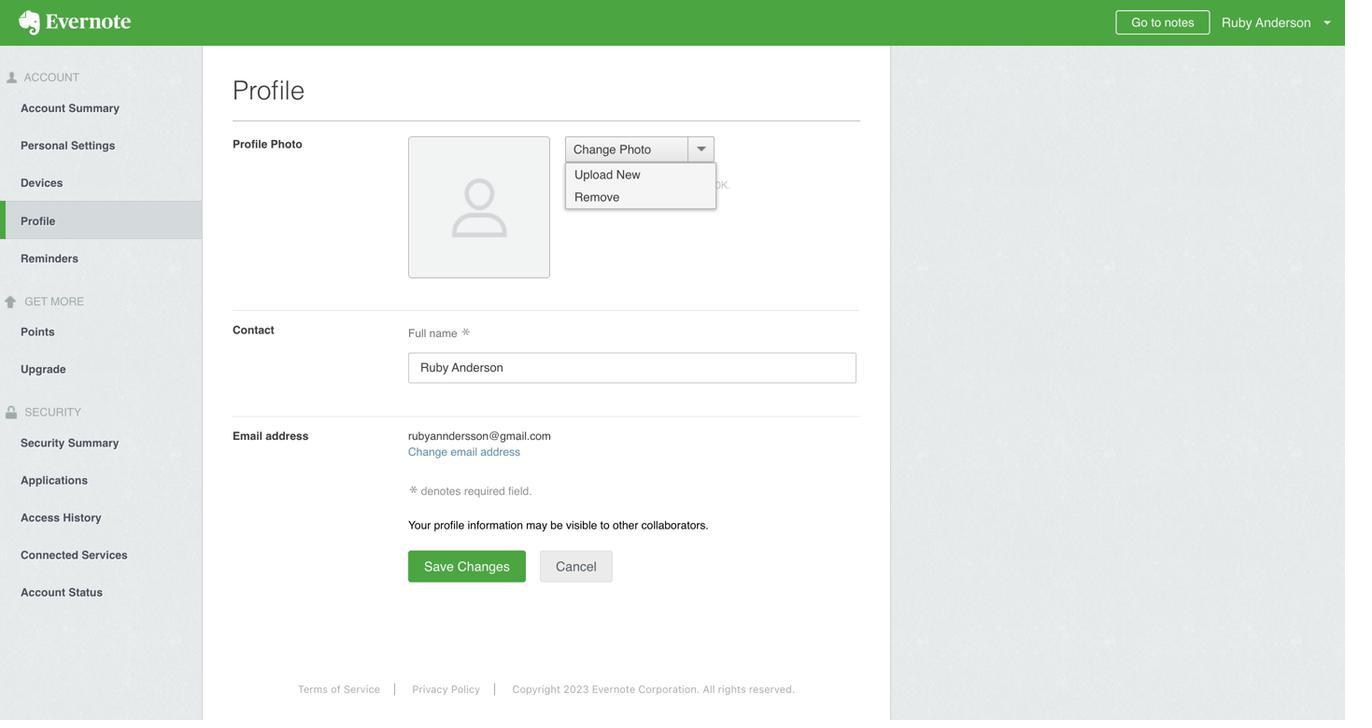 Task type: locate. For each thing, give the bounding box(es) containing it.
service
[[344, 684, 380, 696]]

change up upload
[[574, 143, 616, 157]]

services
[[82, 549, 128, 562]]

account
[[21, 71, 79, 84], [21, 102, 65, 115], [21, 586, 65, 599]]

applications link
[[0, 461, 202, 499]]

2 vertical spatial profile
[[21, 215, 55, 228]]

profile
[[233, 76, 305, 106], [233, 138, 268, 151], [21, 215, 55, 228]]

information
[[468, 519, 523, 532]]

personal settings link
[[0, 126, 202, 163]]

profile inside profile link
[[21, 215, 55, 228]]

security for security
[[21, 406, 81, 419]]

to right go
[[1152, 15, 1162, 29]]

Full name text field
[[408, 353, 857, 383]]

ruby
[[1222, 15, 1253, 30]]

profile for profile link
[[21, 215, 55, 228]]

security
[[21, 406, 81, 419], [21, 437, 65, 450]]

field.
[[509, 485, 532, 498]]

devices
[[21, 176, 63, 190]]

1 vertical spatial security
[[21, 437, 65, 450]]

0 vertical spatial address
[[266, 430, 309, 443]]

summary up personal settings link
[[69, 102, 120, 115]]

settings
[[71, 139, 115, 152]]

2023
[[564, 684, 589, 696]]

notes
[[1165, 15, 1195, 29]]

security up the security summary
[[21, 406, 81, 419]]

get
[[25, 295, 48, 308]]

applications
[[21, 474, 88, 487]]

address down rubyanndersson@gmail.com
[[481, 446, 521, 459]]

0 horizontal spatial photo
[[271, 138, 303, 151]]

0 vertical spatial to
[[1152, 15, 1162, 29]]

evernote link
[[0, 0, 150, 46]]

.jpg, .gif, or .png. max file size 700k.
[[565, 179, 731, 191]]

go to notes
[[1132, 15, 1195, 29]]

email
[[451, 446, 478, 459]]

summary
[[69, 102, 120, 115], [68, 437, 119, 450]]

ruby anderson link
[[1218, 0, 1346, 46]]

None submit
[[408, 551, 526, 583], [540, 551, 613, 583], [408, 551, 526, 583], [540, 551, 613, 583]]

profile link
[[6, 201, 202, 239]]

go
[[1132, 15, 1148, 29]]

upload
[[575, 168, 613, 182]]

summary for account summary
[[69, 102, 120, 115]]

all
[[703, 684, 715, 696]]

email address
[[233, 430, 309, 443]]

your profile information may be visible to other collaborators.
[[408, 519, 709, 532]]

account summary
[[21, 102, 120, 115]]

access
[[21, 512, 60, 525]]

points
[[21, 326, 55, 339]]

upgrade
[[21, 363, 66, 376]]

account up account summary at the top left of page
[[21, 71, 79, 84]]

upgrade link
[[0, 350, 202, 387]]

.gif,
[[588, 179, 604, 191]]

evernote image
[[0, 10, 150, 36]]

address
[[266, 430, 309, 443], [481, 446, 521, 459]]

collaborators.
[[642, 519, 709, 532]]

privacy policy link
[[398, 684, 495, 696]]

account up "personal"
[[21, 102, 65, 115]]

account for account status
[[21, 586, 65, 599]]

1 horizontal spatial photo
[[620, 143, 652, 157]]

address right email
[[266, 430, 309, 443]]

anderson
[[1256, 15, 1312, 30]]

change left email
[[408, 446, 448, 459]]

2 vertical spatial account
[[21, 586, 65, 599]]

0 horizontal spatial to
[[601, 519, 610, 532]]

rubyanndersson@gmail.com
[[408, 430, 551, 443]]

1 vertical spatial profile
[[233, 138, 268, 151]]

change email address link
[[408, 446, 521, 459]]

1 horizontal spatial to
[[1152, 15, 1162, 29]]

terms of service
[[298, 684, 380, 696]]

security up applications on the left bottom of page
[[21, 437, 65, 450]]

1 vertical spatial to
[[601, 519, 610, 532]]

or
[[607, 179, 616, 191]]

account down connected
[[21, 586, 65, 599]]

change photo
[[574, 143, 652, 157]]

1 vertical spatial change
[[408, 446, 448, 459]]

new
[[617, 168, 641, 182]]

rights
[[718, 684, 747, 696]]

0 horizontal spatial change
[[408, 446, 448, 459]]

0 vertical spatial change
[[574, 143, 616, 157]]

1 horizontal spatial change
[[574, 143, 616, 157]]

email
[[233, 430, 263, 443]]

0 vertical spatial security
[[21, 406, 81, 419]]

1 horizontal spatial address
[[481, 446, 521, 459]]

photo for profile photo
[[271, 138, 303, 151]]

to
[[1152, 15, 1162, 29], [601, 519, 610, 532]]

1 vertical spatial account
[[21, 102, 65, 115]]

summary up applications 'link'
[[68, 437, 119, 450]]

1 vertical spatial address
[[481, 446, 521, 459]]

change
[[574, 143, 616, 157], [408, 446, 448, 459]]

name
[[430, 327, 458, 340]]

0 vertical spatial summary
[[69, 102, 120, 115]]

devices link
[[0, 163, 202, 201]]

access history
[[21, 512, 102, 525]]

0 vertical spatial account
[[21, 71, 79, 84]]

change inside rubyanndersson@gmail.com change email address
[[408, 446, 448, 459]]

profile photo
[[233, 138, 303, 151]]

1 vertical spatial summary
[[68, 437, 119, 450]]

personal settings
[[21, 139, 115, 152]]

account status
[[21, 586, 103, 599]]

to left the other
[[601, 519, 610, 532]]



Task type: describe. For each thing, give the bounding box(es) containing it.
may
[[526, 519, 548, 532]]

terms of service link
[[284, 684, 395, 696]]

be
[[551, 519, 563, 532]]

copyright 2023 evernote corporation. all rights reserved.
[[513, 684, 796, 696]]

to inside go to notes link
[[1152, 15, 1162, 29]]

corporation.
[[639, 684, 700, 696]]

account summary link
[[0, 89, 202, 126]]

your
[[408, 519, 431, 532]]

terms
[[298, 684, 328, 696]]

profile
[[434, 519, 465, 532]]

other
[[613, 519, 639, 532]]

required
[[464, 485, 505, 498]]

personal
[[21, 139, 68, 152]]

connected services link
[[0, 536, 202, 573]]

of
[[331, 684, 341, 696]]

photo for change photo
[[620, 143, 652, 157]]

rubyanndersson@gmail.com change email address
[[408, 430, 551, 459]]

get more
[[21, 295, 84, 308]]

privacy
[[413, 684, 448, 696]]

max
[[645, 179, 664, 191]]

contact
[[233, 324, 274, 337]]

security summary link
[[0, 424, 202, 461]]

connected services
[[21, 549, 128, 562]]

0 vertical spatial profile
[[233, 76, 305, 106]]

reminders link
[[0, 239, 202, 276]]

points link
[[0, 313, 202, 350]]

0 horizontal spatial address
[[266, 430, 309, 443]]

reminders
[[21, 252, 79, 265]]

status
[[69, 586, 103, 599]]

go to notes link
[[1116, 10, 1211, 35]]

policy
[[451, 684, 481, 696]]

file
[[667, 179, 680, 191]]

account for account summary
[[21, 102, 65, 115]]

denotes
[[421, 485, 461, 498]]

access history link
[[0, 499, 202, 536]]

full
[[408, 327, 427, 340]]

upload new remove
[[575, 168, 641, 204]]

visible
[[566, 519, 598, 532]]

.png.
[[619, 179, 642, 191]]

.jpg,
[[565, 179, 585, 191]]

denotes required field.
[[418, 485, 532, 498]]

700k.
[[704, 179, 731, 191]]

security summary
[[21, 437, 119, 450]]

full name
[[408, 327, 461, 340]]

history
[[63, 512, 102, 525]]

copyright
[[513, 684, 561, 696]]

summary for security summary
[[68, 437, 119, 450]]

security for security summary
[[21, 437, 65, 450]]

evernote
[[592, 684, 636, 696]]

privacy policy
[[413, 684, 481, 696]]

remove
[[575, 190, 620, 204]]

address inside rubyanndersson@gmail.com change email address
[[481, 446, 521, 459]]

more
[[51, 295, 84, 308]]

size
[[683, 179, 701, 191]]

connected
[[21, 549, 79, 562]]

profile for profile photo
[[233, 138, 268, 151]]

ruby anderson
[[1222, 15, 1312, 30]]

account for account
[[21, 71, 79, 84]]

account status link
[[0, 573, 202, 611]]

reserved.
[[749, 684, 796, 696]]



Task type: vqa. For each thing, say whether or not it's contained in the screenshot.
me
no



